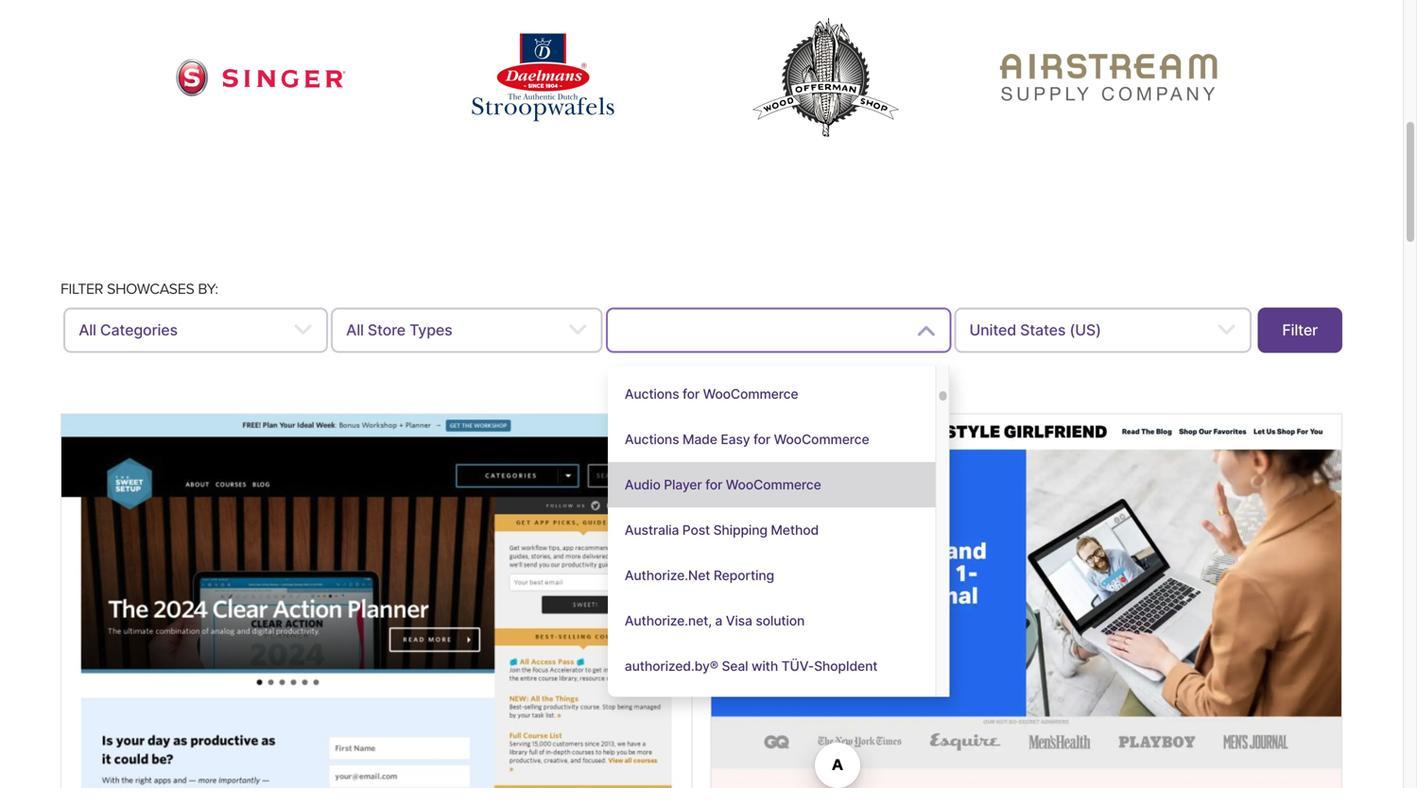 Task type: locate. For each thing, give the bounding box(es) containing it.
auto update cart for woocommerce option
[[608, 690, 936, 735]]

all left categories in the left top of the page
[[79, 321, 96, 340]]

solution
[[756, 614, 805, 630]]

0 horizontal spatial angle down image
[[293, 319, 313, 342]]

woocommerce inside auctions for woocommerce option
[[703, 387, 799, 403]]

1 horizontal spatial angle down image
[[568, 319, 588, 342]]

1 angle down image from the left
[[293, 319, 313, 342]]

angle down image left united
[[917, 319, 937, 342]]

audio player for woocommerce
[[625, 477, 822, 493]]

auctions for woocommerce
[[625, 387, 799, 403]]

1 horizontal spatial filter
[[1283, 321, 1319, 340]]

auctions made easy for woocommerce
[[625, 432, 870, 448]]

for up "made"
[[683, 387, 700, 403]]

method
[[771, 523, 819, 539]]

all for all store types
[[346, 321, 364, 340]]

auto update cart for woocommerce
[[625, 704, 853, 720]]

auctions up audio
[[625, 432, 680, 448]]

angle down image
[[293, 319, 313, 342], [568, 319, 588, 342], [917, 319, 937, 342]]

cart
[[706, 704, 733, 720]]

auctions for auctions for woocommerce
[[625, 387, 680, 403]]

1 horizontal spatial all
[[346, 321, 364, 340]]

2 angle down image from the left
[[568, 319, 588, 342]]

australia post shipping method option
[[608, 508, 936, 554]]

authorized.by® seal with tüv-shopident
[[625, 659, 878, 675]]

authorize.net reporting
[[625, 568, 775, 584]]

woocommerce down manager
[[703, 387, 799, 403]]

for
[[683, 387, 700, 403], [754, 432, 771, 448], [706, 477, 723, 493], [737, 704, 754, 720]]

0 horizontal spatial filter
[[61, 280, 103, 298]]

seal
[[722, 659, 749, 675]]

filter up all categories
[[61, 280, 103, 298]]

None field
[[606, 308, 952, 735]]

by:
[[198, 280, 218, 298]]

list box
[[608, 327, 950, 735]]

shipping
[[714, 523, 768, 539]]

filter
[[61, 280, 103, 298], [1283, 321, 1319, 340]]

woocommerce inside audio player for woocommerce option
[[726, 477, 822, 493]]

woocommerce up audio player for woocommerce option at the bottom of page
[[774, 432, 870, 448]]

made
[[683, 432, 718, 448]]

angle down image left the attribute
[[568, 319, 588, 342]]

All Store Types field
[[331, 308, 603, 353]]

1 auctions from the top
[[625, 387, 680, 403]]

angle down image left store
[[293, 319, 313, 342]]

list box inside field
[[608, 327, 950, 735]]

all categories
[[79, 321, 178, 340]]

all
[[79, 321, 96, 340], [346, 321, 364, 340]]

reporting
[[714, 568, 775, 584]]

all inside all store types field
[[346, 321, 364, 340]]

offerman workshop image
[[741, 9, 911, 146]]

2 all from the left
[[346, 321, 364, 340]]

United States (US) field
[[955, 308, 1252, 353]]

filter showcases by:
[[61, 280, 218, 298]]

airstream supply company image
[[1000, 54, 1218, 102]]

0 vertical spatial filter
[[61, 280, 103, 298]]

filter inside button
[[1283, 321, 1319, 340]]

1 vertical spatial filter
[[1283, 321, 1319, 340]]

audio player for woocommerce option
[[608, 463, 936, 508]]

0 horizontal spatial all
[[79, 321, 96, 340]]

auctions
[[625, 387, 680, 403], [625, 432, 680, 448]]

woocommerce up australia post shipping method option
[[726, 477, 822, 493]]

1 vertical spatial auctions
[[625, 432, 680, 448]]

singer australia image
[[175, 59, 346, 97]]

for right cart
[[737, 704, 754, 720]]

for inside option
[[737, 704, 754, 720]]

shopident
[[814, 659, 878, 675]]

2 horizontal spatial angle down image
[[917, 319, 937, 342]]

list box containing attribute stock manager
[[608, 327, 950, 735]]

woocommerce
[[703, 387, 799, 403], [774, 432, 870, 448], [726, 477, 822, 493], [757, 704, 853, 720]]

2 auctions from the top
[[625, 432, 680, 448]]

angle down image inside the all categories field
[[293, 319, 313, 342]]

angle down image inside all store types field
[[568, 319, 588, 342]]

filter right angle down image
[[1283, 321, 1319, 340]]

stock
[[683, 341, 718, 357]]

all inside field
[[79, 321, 96, 340]]

with
[[752, 659, 779, 675]]

woocommerce down "tüv-"
[[757, 704, 853, 720]]

states
[[1021, 321, 1066, 340]]

filter for filter
[[1283, 321, 1319, 340]]

for right player
[[706, 477, 723, 493]]

filter for filter showcases by:
[[61, 280, 103, 298]]

3 angle down image from the left
[[917, 319, 937, 342]]

all for all categories
[[79, 321, 96, 340]]

woocommerce inside auctions made easy for woocommerce option
[[774, 432, 870, 448]]

attribute stock manager option
[[608, 327, 936, 372]]

auctions down the attribute
[[625, 387, 680, 403]]

0 vertical spatial auctions
[[625, 387, 680, 403]]

all left store
[[346, 321, 364, 340]]

categories
[[100, 321, 178, 340]]

1 all from the left
[[79, 321, 96, 340]]



Task type: describe. For each thing, give the bounding box(es) containing it.
auctions for auctions made easy for woocommerce
[[625, 432, 680, 448]]

attribute
[[625, 341, 679, 357]]

store
[[368, 321, 406, 340]]

united states (us)
[[970, 321, 1102, 340]]

authorize.net, a visa solution
[[625, 614, 805, 630]]

angle down image for all categories
[[293, 319, 313, 342]]

authorized.by® seal with tüv-shopident option
[[608, 644, 936, 690]]

authorize.net, a visa solution option
[[608, 599, 936, 644]]

authorize.net reporting option
[[608, 554, 936, 599]]

australia
[[625, 523, 679, 539]]

authorize.net,
[[625, 614, 712, 630]]

auto
[[625, 704, 654, 720]]

daelmans stroopwafels image
[[472, 34, 614, 122]]

showcases
[[107, 280, 194, 298]]

manager
[[721, 341, 776, 357]]

angle down image
[[1217, 319, 1237, 342]]

post
[[683, 523, 710, 539]]

player
[[664, 477, 702, 493]]

authorize.net
[[625, 568, 711, 584]]

attribute stock manager
[[625, 341, 776, 357]]

All Categories field
[[64, 308, 328, 353]]

woocommerce inside the auto update cart for woocommerce option
[[757, 704, 853, 720]]

filter button
[[1258, 308, 1343, 353]]

auctions made easy for woocommerce option
[[608, 417, 936, 463]]

audio
[[625, 477, 661, 493]]

easy
[[721, 432, 751, 448]]

auctions for woocommerce option
[[608, 372, 936, 417]]

australia post shipping method
[[625, 523, 819, 539]]

all store types
[[346, 321, 453, 340]]

angle down image for all store types
[[568, 319, 588, 342]]

tüv-
[[782, 659, 814, 675]]

a
[[715, 614, 723, 630]]

visa
[[726, 614, 753, 630]]

authorized.by®
[[625, 659, 719, 675]]

types
[[410, 321, 453, 340]]

update
[[658, 704, 703, 720]]

for right easy
[[754, 432, 771, 448]]

(us)
[[1070, 321, 1102, 340]]

none field containing attribute stock manager
[[606, 308, 952, 735]]

united
[[970, 321, 1017, 340]]



Task type: vqa. For each thing, say whether or not it's contained in the screenshot.
bottommost Filter
yes



